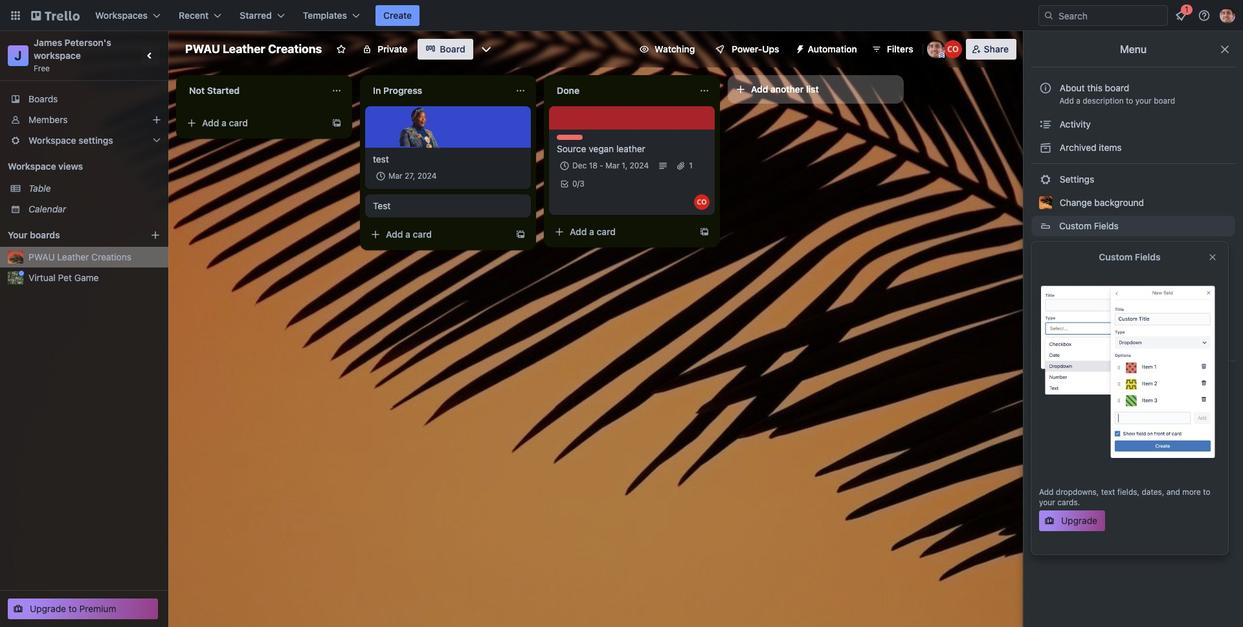 Task type: describe. For each thing, give the bounding box(es) containing it.
about this board add a description to your board
[[1060, 82, 1176, 106]]

customize views image
[[480, 43, 493, 56]]

1 vertical spatial ups
[[1090, 267, 1107, 278]]

another
[[771, 84, 804, 95]]

sm image up copy board
[[1089, 371, 1102, 383]]

activity
[[1058, 119, 1091, 130]]

1 vertical spatial custom fields
[[1099, 251, 1161, 262]]

creations inside the pwau leather creations link
[[91, 251, 131, 262]]

watch
[[1058, 371, 1089, 382]]

your boards with 2 items element
[[8, 227, 131, 243]]

virtual
[[29, 272, 56, 283]]

create from template… image for done
[[700, 227, 710, 237]]

sm image for activity
[[1040, 118, 1053, 131]]

email-
[[1060, 418, 1087, 429]]

3
[[580, 179, 585, 188]]

starred
[[240, 10, 272, 21]]

card for in progress
[[413, 229, 432, 240]]

table link
[[29, 182, 161, 195]]

0 vertical spatial upgrade button
[[1125, 336, 1175, 352]]

a for add a card "button" related to in progress
[[406, 229, 411, 240]]

free
[[34, 63, 50, 73]]

archived
[[1060, 142, 1097, 153]]

2024 inside option
[[630, 161, 649, 170]]

test link
[[373, 153, 523, 166]]

0 horizontal spatial add a card
[[202, 117, 248, 128]]

star or unstar board image
[[336, 44, 347, 54]]

virtual pet game link
[[29, 271, 161, 284]]

board
[[440, 43, 465, 54]]

boards link
[[0, 89, 168, 109]]

add a card button for in progress
[[365, 224, 510, 245]]

about
[[1060, 82, 1085, 93]]

custom inside button
[[1060, 220, 1092, 231]]

board link
[[418, 39, 473, 60]]

calendar link
[[29, 203, 161, 216]]

watching
[[655, 43, 695, 54]]

upgrade image image
[[1040, 273, 1221, 472]]

sm image for watch
[[1040, 371, 1053, 383]]

email-to-board link
[[1032, 413, 1236, 434]]

templates
[[303, 10, 347, 21]]

automation inside 'automation' link
[[1058, 244, 1108, 255]]

background
[[1095, 197, 1145, 208]]

close
[[1060, 464, 1084, 475]]

automation link
[[1032, 239, 1236, 260]]

mar inside option
[[606, 161, 620, 170]]

1 vertical spatial leather
[[57, 251, 89, 262]]

1 vertical spatial pwau
[[29, 251, 55, 262]]

print,
[[1060, 441, 1082, 452]]

custom fields inside custom fields button
[[1060, 220, 1119, 231]]

0 vertical spatial upgrade
[[1141, 339, 1172, 348]]

open information menu image
[[1198, 9, 1211, 22]]

leather inside text box
[[223, 42, 265, 56]]

copy board
[[1058, 394, 1109, 405]]

calendar
[[29, 203, 66, 214]]

leather
[[617, 143, 646, 154]]

a for add a card "button" related to done
[[590, 226, 595, 237]]

share button
[[966, 39, 1017, 60]]

1 notification image
[[1174, 8, 1189, 23]]

Not Started text field
[[181, 80, 324, 101]]

in
[[373, 85, 381, 96]]

workspace settings
[[29, 135, 113, 146]]

add inside about this board add a description to your board
[[1060, 96, 1075, 106]]

settings
[[1058, 174, 1095, 185]]

0 horizontal spatial card
[[229, 117, 248, 128]]

starred button
[[232, 5, 293, 26]]

board inside close board link
[[1086, 464, 1111, 475]]

change background
[[1058, 197, 1145, 208]]

mar inside checkbox
[[389, 171, 403, 181]]

close popover image
[[1208, 252, 1218, 262]]

1 horizontal spatial fields
[[1135, 251, 1161, 262]]

Done text field
[[549, 80, 692, 101]]

custom fields button
[[1032, 216, 1236, 236]]

close board link
[[1032, 460, 1236, 481]]

source
[[557, 143, 586, 154]]

progress
[[383, 85, 422, 96]]

james
[[34, 37, 62, 48]]

automation inside 'button'
[[808, 43, 857, 54]]

search image
[[1044, 10, 1055, 21]]

game
[[74, 272, 99, 283]]

vegan
[[589, 143, 614, 154]]

james peterson's workspace link
[[34, 37, 114, 61]]

your inside add dropdowns, text fields, dates, and more to your cards.
[[1040, 497, 1056, 507]]

1 horizontal spatial upgrade
[[1062, 515, 1098, 526]]

text
[[1102, 487, 1116, 497]]

create
[[383, 10, 412, 21]]

more
[[1183, 487, 1202, 497]]

Board name text field
[[179, 39, 329, 60]]

in progress
[[373, 85, 422, 96]]

labels link
[[1032, 286, 1236, 306]]

27,
[[405, 171, 415, 181]]

workspaces button
[[87, 5, 168, 26]]

back to home image
[[31, 5, 80, 26]]

Dec 18 - Mar 1, 2024 checkbox
[[557, 158, 653, 174]]

dates,
[[1142, 487, 1165, 497]]

/
[[578, 179, 580, 188]]

upgrade to premium
[[30, 603, 116, 614]]

not started
[[189, 85, 240, 96]]

workspace settings button
[[0, 130, 168, 151]]

sm image for make template
[[1040, 336, 1053, 349]]

change background link
[[1032, 192, 1236, 213]]

sm image for labels
[[1040, 290, 1053, 302]]

and inside add dropdowns, text fields, dates, and more to your cards.
[[1167, 487, 1181, 497]]

email-to-board
[[1058, 418, 1123, 429]]

power- inside button
[[732, 43, 763, 54]]

18
[[589, 161, 598, 170]]

source vegan leather link
[[557, 143, 707, 155]]

sm image for archived items
[[1040, 141, 1053, 154]]

christina overa (christinaovera) image
[[944, 40, 962, 58]]

members link
[[0, 109, 168, 130]]

primary element
[[0, 0, 1244, 31]]

sourcing source vegan leather
[[557, 135, 646, 154]]

board inside email-to-board link
[[1099, 418, 1123, 429]]

share
[[1135, 441, 1158, 452]]

create button
[[376, 5, 420, 26]]

cards.
[[1058, 497, 1081, 507]]

peterson's
[[65, 37, 111, 48]]

print, export, and share link
[[1032, 437, 1236, 457]]

power-ups button
[[706, 39, 787, 60]]

0 horizontal spatial upgrade button
[[1040, 510, 1106, 531]]

labels
[[1058, 290, 1088, 301]]

christina overa (christinaovera) image
[[694, 194, 710, 210]]

automation button
[[790, 39, 865, 60]]

add a card for done
[[570, 226, 616, 237]]

power-ups link
[[1032, 262, 1236, 283]]

sourcing
[[557, 135, 590, 144]]

add for add a card "button" related to in progress
[[386, 229, 403, 240]]

archived items link
[[1032, 137, 1236, 158]]

test link
[[373, 200, 523, 212]]

members
[[29, 114, 68, 125]]

watching button
[[632, 39, 703, 60]]

watch link
[[1032, 367, 1236, 387]]

test
[[373, 200, 391, 211]]

add dropdowns, text fields, dates, and more to your cards.
[[1040, 487, 1211, 507]]

print, export, and share
[[1058, 441, 1158, 452]]



Task type: locate. For each thing, give the bounding box(es) containing it.
workspaces
[[95, 10, 148, 21]]

pwau
[[185, 42, 220, 56], [29, 251, 55, 262]]

0 horizontal spatial ups
[[763, 43, 780, 54]]

1 vertical spatial to
[[1204, 487, 1211, 497]]

fields down change background
[[1095, 220, 1119, 231]]

0 vertical spatial custom fields
[[1060, 220, 1119, 231]]

mar 27, 2024
[[389, 171, 437, 181]]

1 vertical spatial power-ups
[[1058, 267, 1109, 278]]

sm image for settings
[[1040, 173, 1053, 186]]

creations inside pwau leather creations text box
[[268, 42, 322, 56]]

pwau up 'virtual'
[[29, 251, 55, 262]]

james peterson (jamespeterson93) image
[[1220, 8, 1236, 23]]

fields down custom fields button
[[1135, 251, 1161, 262]]

workspace up table
[[8, 161, 56, 172]]

ups inside button
[[763, 43, 780, 54]]

card
[[229, 117, 248, 128], [597, 226, 616, 237], [413, 229, 432, 240]]

0 vertical spatial custom
[[1060, 220, 1092, 231]]

recent
[[179, 10, 209, 21]]

your
[[1136, 96, 1152, 106], [1040, 497, 1056, 507]]

2 horizontal spatial add a card
[[570, 226, 616, 237]]

1 horizontal spatial ups
[[1090, 267, 1107, 278]]

add board image
[[150, 230, 161, 240]]

sm image inside labels link
[[1040, 290, 1053, 302]]

dropdowns,
[[1056, 487, 1099, 497]]

filters
[[887, 43, 914, 54]]

automation
[[808, 43, 857, 54], [1058, 244, 1108, 255]]

2024 right 27,
[[418, 171, 437, 181]]

sm image inside activity link
[[1040, 118, 1053, 131]]

description
[[1083, 96, 1124, 106]]

mar right -
[[606, 161, 620, 170]]

james peterson's workspace free
[[34, 37, 114, 73]]

sm image up another
[[790, 39, 808, 57]]

1 vertical spatial power-
[[1060, 267, 1090, 278]]

add a card for in progress
[[386, 229, 432, 240]]

leather down starred
[[223, 42, 265, 56]]

1 vertical spatial upgrade
[[1062, 515, 1098, 526]]

mar
[[606, 161, 620, 170], [389, 171, 403, 181]]

1 horizontal spatial power-ups
[[1058, 267, 1109, 278]]

upgrade left premium
[[30, 603, 66, 614]]

templates button
[[295, 5, 368, 26]]

pwau leather creations
[[185, 42, 322, 56], [29, 251, 131, 262]]

1 horizontal spatial pwau leather creations
[[185, 42, 322, 56]]

board down 'export,' at the bottom right of page
[[1086, 464, 1111, 475]]

private button
[[354, 39, 415, 60]]

2 horizontal spatial upgrade
[[1141, 339, 1172, 348]]

not
[[189, 85, 205, 96]]

0 horizontal spatial fields
[[1095, 220, 1119, 231]]

creations down the templates
[[268, 42, 322, 56]]

0 vertical spatial power-
[[732, 43, 763, 54]]

this member is an admin of this board. image
[[939, 52, 945, 58]]

upgrade button down stickers link
[[1125, 336, 1175, 352]]

create from template… image
[[332, 118, 342, 128]]

0 vertical spatial to
[[1126, 96, 1134, 106]]

pwau leather creations down starred
[[185, 42, 322, 56]]

automation down change
[[1058, 244, 1108, 255]]

your inside about this board add a description to your board
[[1136, 96, 1152, 106]]

1 vertical spatial pwau leather creations
[[29, 251, 131, 262]]

board up to-
[[1084, 394, 1109, 405]]

create from template… image
[[700, 227, 710, 237], [516, 229, 526, 240]]

a for the left add a card "button"
[[222, 117, 227, 128]]

0 horizontal spatial create from template… image
[[516, 229, 526, 240]]

settings
[[79, 135, 113, 146]]

pet
[[58, 272, 72, 283]]

add for add a card "button" related to done
[[570, 226, 587, 237]]

to up activity link
[[1126, 96, 1134, 106]]

upgrade down stickers link
[[1141, 339, 1172, 348]]

1 horizontal spatial create from template… image
[[700, 227, 710, 237]]

1 horizontal spatial your
[[1136, 96, 1152, 106]]

0 vertical spatial workspace
[[29, 135, 76, 146]]

0 vertical spatial mar
[[606, 161, 620, 170]]

upgrade button
[[1125, 336, 1175, 352], [1040, 510, 1106, 531]]

1 horizontal spatial card
[[413, 229, 432, 240]]

settings link
[[1032, 169, 1236, 190]]

pwau inside text box
[[185, 42, 220, 56]]

add down not started
[[202, 117, 219, 128]]

add a card
[[202, 117, 248, 128], [570, 226, 616, 237], [386, 229, 432, 240]]

sm image left stickers
[[1040, 313, 1053, 326]]

sm image left copy at the right bottom of page
[[1040, 394, 1053, 407]]

Mar 27, 2024 checkbox
[[373, 168, 441, 184]]

copy
[[1060, 394, 1082, 405]]

0 horizontal spatial pwau
[[29, 251, 55, 262]]

add a card button for done
[[549, 222, 694, 242]]

0 vertical spatial 2024
[[630, 161, 649, 170]]

0 vertical spatial ups
[[763, 43, 780, 54]]

a
[[1077, 96, 1081, 106], [222, 117, 227, 128], [590, 226, 595, 237], [406, 229, 411, 240]]

fields
[[1095, 220, 1119, 231], [1135, 251, 1161, 262]]

workspace navigation collapse icon image
[[141, 47, 159, 65]]

and left the share
[[1117, 441, 1132, 452]]

1 vertical spatial upgrade button
[[1040, 510, 1106, 531]]

add inside add dropdowns, text fields, dates, and more to your cards.
[[1040, 487, 1054, 497]]

card for done
[[597, 226, 616, 237]]

your up activity link
[[1136, 96, 1152, 106]]

0 horizontal spatial to
[[69, 603, 77, 614]]

0 horizontal spatial upgrade
[[30, 603, 66, 614]]

sm image inside settings "link"
[[1040, 173, 1053, 186]]

sm image left activity at the top of the page
[[1040, 118, 1053, 131]]

fields inside button
[[1095, 220, 1119, 231]]

pwau leather creations up game
[[29, 251, 131, 262]]

workspace for workspace settings
[[29, 135, 76, 146]]

add a card down 3
[[570, 226, 616, 237]]

1 horizontal spatial 2024
[[630, 161, 649, 170]]

sm image inside "copy board" link
[[1040, 394, 1053, 407]]

views
[[58, 161, 83, 172]]

your
[[8, 229, 28, 240]]

sm image inside archived items link
[[1040, 141, 1053, 154]]

sm image left make
[[1040, 336, 1053, 349]]

activity link
[[1032, 114, 1236, 135]]

workspace inside workspace settings popup button
[[29, 135, 76, 146]]

custom fields down change background
[[1060, 220, 1119, 231]]

boards
[[30, 229, 60, 240]]

upgrade button down cards.
[[1040, 510, 1106, 531]]

ups down 'automation' link
[[1090, 267, 1107, 278]]

2 horizontal spatial add a card button
[[549, 222, 694, 242]]

pwau leather creations inside text box
[[185, 42, 322, 56]]

pwau down recent dropdown button
[[185, 42, 220, 56]]

archived items
[[1058, 142, 1122, 153]]

sm image left settings
[[1040, 173, 1053, 186]]

add a card button down not started text field
[[181, 113, 326, 133]]

power- up labels
[[1060, 267, 1090, 278]]

1 horizontal spatial add a card
[[386, 229, 432, 240]]

0 vertical spatial sm image
[[790, 39, 808, 57]]

0 vertical spatial pwau
[[185, 42, 220, 56]]

add
[[751, 84, 769, 95], [1060, 96, 1075, 106], [202, 117, 219, 128], [570, 226, 587, 237], [386, 229, 403, 240], [1040, 487, 1054, 497]]

1 horizontal spatial creations
[[268, 42, 322, 56]]

0 vertical spatial automation
[[808, 43, 857, 54]]

sm image for copy board
[[1040, 394, 1053, 407]]

premium
[[79, 603, 116, 614]]

to inside add dropdowns, text fields, dates, and more to your cards.
[[1204, 487, 1211, 497]]

2 horizontal spatial to
[[1204, 487, 1211, 497]]

board up print, export, and share
[[1099, 418, 1123, 429]]

stickers
[[1058, 314, 1094, 325]]

ups
[[763, 43, 780, 54], [1090, 267, 1107, 278]]

2024 inside checkbox
[[418, 171, 437, 181]]

custom down custom fields button
[[1099, 251, 1133, 262]]

1 vertical spatial and
[[1167, 487, 1181, 497]]

1 horizontal spatial power-
[[1060, 267, 1090, 278]]

add a card button
[[181, 113, 326, 133], [549, 222, 694, 242], [365, 224, 510, 245]]

j
[[14, 48, 22, 63]]

1,
[[622, 161, 628, 170]]

done
[[557, 85, 580, 96]]

power-ups up add another list
[[732, 43, 780, 54]]

workspace
[[34, 50, 81, 61]]

power-ups inside button
[[732, 43, 780, 54]]

1 horizontal spatial mar
[[606, 161, 620, 170]]

2 horizontal spatial card
[[597, 226, 616, 237]]

1 vertical spatial 2024
[[418, 171, 437, 181]]

power-ups
[[732, 43, 780, 54], [1058, 267, 1109, 278]]

1 vertical spatial workspace
[[8, 161, 56, 172]]

board up description
[[1106, 82, 1130, 93]]

0 vertical spatial creations
[[268, 42, 322, 56]]

1 horizontal spatial to
[[1126, 96, 1134, 106]]

sm image for stickers
[[1040, 313, 1053, 326]]

1 horizontal spatial automation
[[1058, 244, 1108, 255]]

add down 0 / 3
[[570, 226, 587, 237]]

sm image inside stickers link
[[1040, 313, 1053, 326]]

0 / 3
[[573, 179, 585, 188]]

add a card down 'started' on the left of the page
[[202, 117, 248, 128]]

0 horizontal spatial and
[[1117, 441, 1132, 452]]

sm image left watch
[[1040, 371, 1053, 383]]

Search field
[[1055, 6, 1168, 25]]

copy board link
[[1032, 390, 1236, 411]]

your left cards.
[[1040, 497, 1056, 507]]

0 horizontal spatial pwau leather creations
[[29, 251, 131, 262]]

0 vertical spatial your
[[1136, 96, 1152, 106]]

board
[[1106, 82, 1130, 93], [1154, 96, 1176, 106], [1084, 394, 1109, 405], [1099, 418, 1123, 429], [1086, 464, 1111, 475]]

j link
[[8, 45, 29, 66]]

test
[[373, 154, 389, 165]]

https://media2.giphy.com/media/vhqa3tryiebmkd5qih/100w.gif?cid=ad960664tuux3ictzc2l4kkstlpkpgfee3kg7e05hcw8694d&ep=v1_stickers_search&rid=100w.gif&ct=s image
[[399, 105, 443, 149]]

virtual pet game
[[29, 272, 99, 283]]

1 horizontal spatial leather
[[223, 42, 265, 56]]

recent button
[[171, 5, 229, 26]]

0 horizontal spatial add a card button
[[181, 113, 326, 133]]

creations up the virtual pet game link
[[91, 251, 131, 262]]

add a card down test
[[386, 229, 432, 240]]

custom fields down custom fields button
[[1099, 251, 1161, 262]]

automation up the add another list button
[[808, 43, 857, 54]]

1 vertical spatial automation
[[1058, 244, 1108, 255]]

add inside button
[[751, 84, 769, 95]]

to right more
[[1204, 487, 1211, 497]]

1 horizontal spatial add a card button
[[365, 224, 510, 245]]

add another list button
[[728, 75, 904, 104]]

james peterson (jamespeterson93) image
[[927, 40, 946, 58]]

create from template… image for in progress
[[516, 229, 526, 240]]

add for the add another list button
[[751, 84, 769, 95]]

2 vertical spatial upgrade
[[30, 603, 66, 614]]

board up activity link
[[1154, 96, 1176, 106]]

0 horizontal spatial your
[[1040, 497, 1056, 507]]

1 horizontal spatial and
[[1167, 487, 1181, 497]]

1 vertical spatial sm image
[[1040, 290, 1053, 302]]

1 vertical spatial your
[[1040, 497, 1056, 507]]

0
[[573, 179, 578, 188]]

power- up add another list
[[732, 43, 763, 54]]

add another list
[[751, 84, 819, 95]]

workspace views
[[8, 161, 83, 172]]

2024
[[630, 161, 649, 170], [418, 171, 437, 181]]

2 vertical spatial sm image
[[1040, 313, 1053, 326]]

0 vertical spatial leather
[[223, 42, 265, 56]]

fields,
[[1118, 487, 1140, 497]]

0 vertical spatial fields
[[1095, 220, 1119, 231]]

to left premium
[[69, 603, 77, 614]]

color: bold red, title: "sourcing" element
[[557, 135, 590, 144]]

0 horizontal spatial power-ups
[[732, 43, 780, 54]]

make template
[[1058, 337, 1122, 348]]

sm image
[[790, 39, 808, 57], [1040, 290, 1053, 302], [1040, 313, 1053, 326]]

share
[[984, 43, 1009, 54]]

add a card button down test link
[[365, 224, 510, 245]]

add for the left add a card "button"
[[202, 117, 219, 128]]

1 vertical spatial mar
[[389, 171, 403, 181]]

add left the dropdowns, on the bottom of the page
[[1040, 487, 1054, 497]]

list
[[806, 84, 819, 95]]

0 horizontal spatial power-
[[732, 43, 763, 54]]

leather
[[223, 42, 265, 56], [57, 251, 89, 262]]

1 vertical spatial custom
[[1099, 251, 1133, 262]]

board inside "copy board" link
[[1084, 394, 1109, 405]]

In Progress text field
[[365, 80, 508, 101]]

0 vertical spatial power-ups
[[732, 43, 780, 54]]

sm image
[[1040, 118, 1053, 131], [1040, 141, 1053, 154], [1040, 173, 1053, 186], [1040, 336, 1053, 349], [1040, 371, 1053, 383], [1089, 371, 1102, 383], [1040, 394, 1053, 407]]

1
[[689, 161, 693, 170]]

0 horizontal spatial 2024
[[418, 171, 437, 181]]

0 vertical spatial and
[[1117, 441, 1132, 452]]

2 vertical spatial to
[[69, 603, 77, 614]]

stickers link
[[1032, 309, 1236, 330]]

workspace for workspace views
[[8, 161, 56, 172]]

custom down change
[[1060, 220, 1092, 231]]

add left another
[[751, 84, 769, 95]]

sm image inside the automation 'button'
[[790, 39, 808, 57]]

change
[[1060, 197, 1092, 208]]

add down "about"
[[1060, 96, 1075, 106]]

0 horizontal spatial leather
[[57, 251, 89, 262]]

mar left 27,
[[389, 171, 403, 181]]

to inside about this board add a description to your board
[[1126, 96, 1134, 106]]

0 horizontal spatial custom
[[1060, 220, 1092, 231]]

1 horizontal spatial upgrade button
[[1125, 336, 1175, 352]]

sm image left archived
[[1040, 141, 1053, 154]]

2024 right 1,
[[630, 161, 649, 170]]

items
[[1099, 142, 1122, 153]]

add down test
[[386, 229, 403, 240]]

workspace down "members"
[[29, 135, 76, 146]]

1 horizontal spatial custom
[[1099, 251, 1133, 262]]

and left more
[[1167, 487, 1181, 497]]

1 vertical spatial fields
[[1135, 251, 1161, 262]]

leather down your boards with 2 items element
[[57, 251, 89, 262]]

started
[[207, 85, 240, 96]]

a inside about this board add a description to your board
[[1077, 96, 1081, 106]]

to-
[[1087, 418, 1099, 429]]

add a card button down 3
[[549, 222, 694, 242]]

custom fields
[[1060, 220, 1119, 231], [1099, 251, 1161, 262]]

sm image left labels
[[1040, 290, 1053, 302]]

and
[[1117, 441, 1132, 452], [1167, 487, 1181, 497]]

1 vertical spatial creations
[[91, 251, 131, 262]]

0 vertical spatial pwau leather creations
[[185, 42, 322, 56]]

dec
[[573, 161, 587, 170]]

private
[[378, 43, 408, 54]]

0 horizontal spatial mar
[[389, 171, 403, 181]]

1 horizontal spatial pwau
[[185, 42, 220, 56]]

0 horizontal spatial automation
[[808, 43, 857, 54]]

upgrade down cards.
[[1062, 515, 1098, 526]]

ups up add another list
[[763, 43, 780, 54]]

make
[[1060, 337, 1083, 348]]

dec 18 - mar 1, 2024
[[573, 161, 649, 170]]

upgrade inside "upgrade to premium" link
[[30, 603, 66, 614]]

power-ups up labels
[[1058, 267, 1109, 278]]

0 horizontal spatial creations
[[91, 251, 131, 262]]



Task type: vqa. For each thing, say whether or not it's contained in the screenshot.
add a card related to Done
yes



